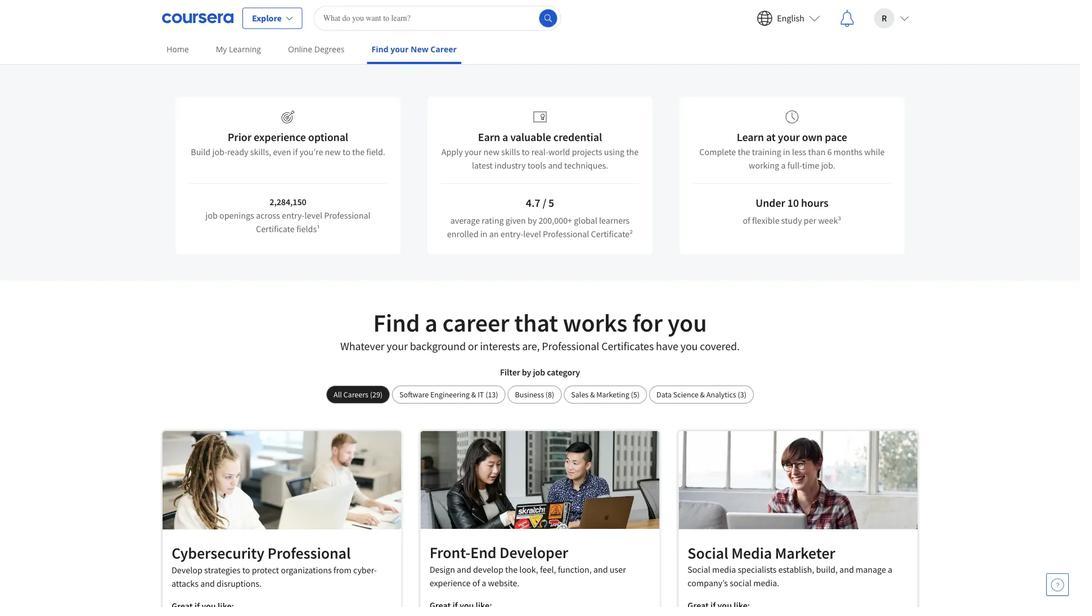 Task type: locate. For each thing, give the bounding box(es) containing it.
training inside take the first step toward your new career get professional-level training and earn a credential recognized by leading companies.
[[444, 46, 480, 60]]

of inside under 10 hours of flexible study per week³
[[743, 215, 751, 226]]

cyber-
[[353, 565, 377, 576]]

background
[[410, 340, 466, 354]]

learners
[[599, 215, 630, 226]]

0 vertical spatial social
[[688, 544, 729, 563]]

find up whatever at bottom left
[[373, 307, 420, 339]]

professional inside find a career that works for you whatever your background or interests are, professional certificates have you covered.
[[542, 340, 600, 354]]

are,
[[522, 340, 540, 354]]

1 horizontal spatial training
[[752, 146, 782, 158]]

all careers (29)
[[334, 390, 383, 400]]

your right whatever at bottom left
[[387, 340, 408, 354]]

0 vertical spatial level
[[420, 46, 442, 60]]

whatever
[[341, 340, 385, 354]]

1 vertical spatial of
[[473, 578, 480, 589]]

10
[[788, 196, 799, 210]]

study
[[782, 215, 802, 226]]

5
[[549, 196, 554, 210]]

to left real-
[[522, 146, 530, 158]]

earn
[[503, 46, 523, 60]]

training inside 'learn at your own pace complete the training in less than 6 months while working a full-time job.'
[[752, 146, 782, 158]]

level
[[420, 46, 442, 60], [305, 210, 322, 221], [523, 228, 541, 240]]

company's
[[688, 578, 728, 590]]

social up "company's"
[[688, 565, 711, 576]]

new down optional
[[325, 146, 341, 158]]

complete
[[700, 146, 736, 158]]

credential down the toward
[[533, 46, 581, 60]]

recognized
[[583, 46, 634, 60]]

category
[[547, 367, 580, 378]]

0 horizontal spatial career
[[443, 307, 510, 339]]

develop
[[473, 564, 504, 576]]

Sales & Marketing (5) button
[[564, 386, 647, 404]]

level inside 4.7 / 5 average rating given by 200,000+ global learners enrolled in an entry-level professional certificate²
[[523, 228, 541, 240]]

under
[[756, 196, 786, 210]]

and left the earn
[[482, 46, 500, 60]]

entry- down given
[[501, 228, 523, 240]]

new down earn
[[484, 146, 500, 158]]

flexible
[[752, 215, 780, 226]]

2 vertical spatial level
[[523, 228, 541, 240]]

ready
[[227, 146, 248, 158]]

in left the an
[[480, 228, 488, 240]]

by left leading
[[636, 46, 647, 60]]

training
[[444, 46, 480, 60], [752, 146, 782, 158]]

while
[[865, 146, 885, 158]]

online degrees link
[[284, 37, 349, 62]]

4.7 / 5 average rating given by 200,000+ global learners enrolled in an entry-level professional certificate²
[[447, 196, 633, 240]]

career inside find a career that works for you whatever your background or interests are, professional certificates have you covered.
[[443, 307, 510, 339]]

of left the flexible
[[743, 215, 751, 226]]

your left new at left
[[391, 44, 409, 55]]

your inside 'learn at your own pace complete the training in less than 6 months while working a full-time job.'
[[778, 130, 800, 144]]

by right filter at the left bottom of the page
[[522, 367, 531, 378]]

1 social from the top
[[688, 544, 729, 563]]

a inside front-end developer design and develop the look, feel, function, and user experience of a website.
[[482, 578, 486, 589]]

and down strategies
[[200, 579, 215, 590]]

the down learn
[[738, 146, 750, 158]]

0 vertical spatial by
[[636, 46, 647, 60]]

media
[[713, 565, 736, 576]]

career up or
[[443, 307, 510, 339]]

career
[[694, 14, 761, 45], [443, 307, 510, 339]]

in left less
[[783, 146, 791, 158]]

0 vertical spatial you
[[668, 307, 707, 339]]

option group
[[326, 386, 754, 404]]

job.
[[821, 160, 836, 171]]

1 & from the left
[[472, 390, 476, 400]]

1 horizontal spatial &
[[590, 390, 595, 400]]

my learning
[[216, 44, 261, 55]]

new inside take the first step toward your new career get professional-level training and earn a credential recognized by leading companies.
[[645, 14, 689, 45]]

and down world on the right
[[548, 160, 563, 171]]

2 & from the left
[[590, 390, 595, 400]]

0 horizontal spatial new
[[325, 146, 341, 158]]

0 horizontal spatial experience
[[254, 130, 306, 144]]

you're
[[300, 146, 323, 158]]

1 vertical spatial entry-
[[501, 228, 523, 240]]

career inside take the first step toward your new career get professional-level training and earn a credential recognized by leading companies.
[[694, 14, 761, 45]]

first
[[414, 14, 456, 45]]

1 vertical spatial you
[[681, 340, 698, 354]]

4.7
[[526, 196, 541, 210]]

by
[[636, 46, 647, 60], [528, 215, 537, 226], [522, 367, 531, 378]]

build,
[[816, 565, 838, 576]]

& inside data science & analytics (3) button
[[700, 390, 705, 400]]

& left it
[[472, 390, 476, 400]]

global
[[574, 215, 598, 226]]

job inside the 2,284,150 job openings across entry-level professional certificate fields¹
[[206, 210, 218, 221]]

level down first
[[420, 46, 442, 60]]

your inside find a career that works for you whatever your background or interests are, professional certificates have you covered.
[[387, 340, 408, 354]]

interests
[[480, 340, 520, 354]]

0 vertical spatial in
[[783, 146, 791, 158]]

0 vertical spatial experience
[[254, 130, 306, 144]]

2 horizontal spatial level
[[523, 228, 541, 240]]

level down given
[[523, 228, 541, 240]]

professional
[[324, 210, 371, 221], [543, 228, 589, 240], [542, 340, 600, 354], [268, 544, 351, 564]]

/
[[543, 196, 547, 210]]

Software Engineering & IT (13) button
[[392, 386, 506, 404]]

(3)
[[738, 390, 747, 400]]

1 vertical spatial credential
[[554, 130, 602, 144]]

0 horizontal spatial entry-
[[282, 210, 305, 221]]

0 horizontal spatial &
[[472, 390, 476, 400]]

of
[[743, 215, 751, 226], [473, 578, 480, 589]]

find a career that works for you whatever your background or interests are, professional certificates have you covered.
[[341, 307, 740, 354]]

new for toward
[[645, 14, 689, 45]]

& right science
[[700, 390, 705, 400]]

0 vertical spatial of
[[743, 215, 751, 226]]

build
[[191, 146, 211, 158]]

skills,
[[250, 146, 271, 158]]

0 horizontal spatial level
[[305, 210, 322, 221]]

0 horizontal spatial to
[[242, 565, 250, 576]]

2 horizontal spatial new
[[645, 14, 689, 45]]

2 horizontal spatial &
[[700, 390, 705, 400]]

english
[[777, 13, 805, 24]]

training down step
[[444, 46, 480, 60]]

certificate
[[256, 223, 295, 235]]

None search field
[[314, 6, 561, 31]]

find right get
[[372, 44, 389, 55]]

given
[[506, 215, 526, 226]]

you up the "have"
[[668, 307, 707, 339]]

a left full- on the right
[[781, 160, 786, 171]]

own
[[802, 130, 823, 144]]

toward
[[511, 14, 586, 45]]

1 vertical spatial in
[[480, 228, 488, 240]]

sales & marketing (5)
[[571, 390, 640, 400]]

1 vertical spatial training
[[752, 146, 782, 158]]

1 horizontal spatial career
[[694, 14, 761, 45]]

a right the earn
[[526, 46, 531, 60]]

1 horizontal spatial of
[[743, 215, 751, 226]]

0 vertical spatial training
[[444, 46, 480, 60]]

by right given
[[528, 215, 537, 226]]

your up recognized on the right of page
[[591, 14, 640, 45]]

find your new career
[[372, 44, 457, 55]]

option group containing all careers (29)
[[326, 386, 754, 404]]

your up less
[[778, 130, 800, 144]]

establish,
[[779, 565, 815, 576]]

software engineering & it (13)
[[400, 390, 498, 400]]

across
[[256, 210, 280, 221]]

level inside the 2,284,150 job openings across entry-level professional certificate fields¹
[[305, 210, 322, 221]]

new up leading
[[645, 14, 689, 45]]

you right the "have"
[[681, 340, 698, 354]]

prior experience optional build job-ready skills, even if you're new to the field.
[[191, 130, 385, 158]]

the left field.
[[352, 146, 365, 158]]

1 horizontal spatial to
[[343, 146, 351, 158]]

0 horizontal spatial in
[[480, 228, 488, 240]]

1 vertical spatial level
[[305, 210, 322, 221]]

a inside earn a valuable credential apply your new skills to real-world projects using the latest industry tools and techniques.
[[503, 130, 508, 144]]

social
[[688, 544, 729, 563], [688, 565, 711, 576]]

techniques.
[[565, 160, 608, 171]]

Data Science & Analytics (3) button
[[649, 386, 754, 404]]

online degrees
[[288, 44, 345, 55]]

attacks
[[172, 579, 199, 590]]

protect
[[252, 565, 279, 576]]

0 horizontal spatial training
[[444, 46, 480, 60]]

2 horizontal spatial to
[[522, 146, 530, 158]]

and left user
[[594, 564, 608, 576]]

0 vertical spatial credential
[[533, 46, 581, 60]]

1 vertical spatial job
[[533, 367, 545, 378]]

and right build, on the right of page
[[840, 565, 854, 576]]

data science & analytics (3)
[[657, 390, 747, 400]]

1 horizontal spatial new
[[484, 146, 500, 158]]

by inside 4.7 / 5 average rating given by 200,000+ global learners enrolled in an entry-level professional certificate²
[[528, 215, 537, 226]]

the up 'professional-'
[[374, 14, 409, 45]]

job up the business (8)
[[533, 367, 545, 378]]

to up disruptions.
[[242, 565, 250, 576]]

What do you want to learn? text field
[[314, 6, 561, 31]]

get
[[341, 46, 357, 60]]

find inside find a career that works for you whatever your background or interests are, professional certificates have you covered.
[[373, 307, 420, 339]]

and right design
[[457, 564, 472, 576]]

0 vertical spatial find
[[372, 44, 389, 55]]

1 horizontal spatial in
[[783, 146, 791, 158]]

professional inside 4.7 / 5 average rating given by 200,000+ global learners enrolled in an entry-level professional certificate²
[[543, 228, 589, 240]]

your up latest
[[465, 146, 482, 158]]

social up media
[[688, 544, 729, 563]]

filter by job category
[[500, 367, 580, 378]]

job left openings
[[206, 210, 218, 221]]

0 horizontal spatial of
[[473, 578, 480, 589]]

entry- inside the 2,284,150 job openings across entry-level professional certificate fields¹
[[282, 210, 305, 221]]

the right "using"
[[626, 146, 639, 158]]

a inside take the first step toward your new career get professional-level training and earn a credential recognized by leading companies.
[[526, 46, 531, 60]]

3 & from the left
[[700, 390, 705, 400]]

professional inside cybersecurity professional develop strategies to protect organizations from cyber- attacks and disruptions.
[[268, 544, 351, 564]]

& right sales
[[590, 390, 595, 400]]

have
[[656, 340, 679, 354]]

experience up even
[[254, 130, 306, 144]]

a up skills in the top left of the page
[[503, 130, 508, 144]]

entry-
[[282, 210, 305, 221], [501, 228, 523, 240]]

1 horizontal spatial experience
[[430, 578, 471, 589]]

1 vertical spatial social
[[688, 565, 711, 576]]

engineering
[[430, 390, 470, 400]]

level up fields¹
[[305, 210, 322, 221]]

a down develop in the bottom left of the page
[[482, 578, 486, 589]]

average
[[451, 215, 480, 226]]

1 vertical spatial find
[[373, 307, 420, 339]]

social media marketer image
[[679, 432, 918, 530]]

entry- down 2,284,150
[[282, 210, 305, 221]]

you
[[668, 307, 707, 339], [681, 340, 698, 354]]

than
[[808, 146, 826, 158]]

of down develop in the bottom left of the page
[[473, 578, 480, 589]]

credential inside take the first step toward your new career get professional-level training and earn a credential recognized by leading companies.
[[533, 46, 581, 60]]

the up website.
[[505, 564, 518, 576]]

function,
[[558, 564, 592, 576]]

& inside software engineering & it (13) button
[[472, 390, 476, 400]]

All Careers (29) button
[[326, 386, 390, 404]]

1 horizontal spatial entry-
[[501, 228, 523, 240]]

1 vertical spatial experience
[[430, 578, 471, 589]]

credential up projects in the top right of the page
[[554, 130, 602, 144]]

training up working
[[752, 146, 782, 158]]

the inside 'learn at your own pace complete the training in less than 6 months while working a full-time job.'
[[738, 146, 750, 158]]

to down optional
[[343, 146, 351, 158]]

1 horizontal spatial level
[[420, 46, 442, 60]]

marketer
[[775, 544, 836, 563]]

a right manage
[[888, 565, 893, 576]]

(5)
[[631, 390, 640, 400]]

0 vertical spatial career
[[694, 14, 761, 45]]

credential inside earn a valuable credential apply your new skills to real-world projects using the latest industry tools and techniques.
[[554, 130, 602, 144]]

of inside front-end developer design and develop the look, feel, function, and user experience of a website.
[[473, 578, 480, 589]]

end
[[471, 543, 497, 563]]

enrolled
[[447, 228, 479, 240]]

experience inside prior experience optional build job-ready skills, even if you're new to the field.
[[254, 130, 306, 144]]

in inside 4.7 / 5 average rating given by 200,000+ global learners enrolled in an entry-level professional certificate²
[[480, 228, 488, 240]]

0 vertical spatial job
[[206, 210, 218, 221]]

experience inside front-end developer design and develop the look, feel, function, and user experience of a website.
[[430, 578, 471, 589]]

1 vertical spatial by
[[528, 215, 537, 226]]

your
[[591, 14, 640, 45], [391, 44, 409, 55], [778, 130, 800, 144], [465, 146, 482, 158], [387, 340, 408, 354]]

a up background
[[425, 307, 438, 339]]

per
[[804, 215, 817, 226]]

from
[[334, 565, 352, 576]]

look,
[[520, 564, 539, 576]]

1 vertical spatial career
[[443, 307, 510, 339]]

0 horizontal spatial job
[[206, 210, 218, 221]]

r
[[882, 13, 887, 24]]

career up the companies.
[[694, 14, 761, 45]]

by inside take the first step toward your new career get professional-level training and earn a credential recognized by leading companies.
[[636, 46, 647, 60]]

new inside earn a valuable credential apply your new skills to real-world projects using the latest industry tools and techniques.
[[484, 146, 500, 158]]

0 vertical spatial entry-
[[282, 210, 305, 221]]

experience down design
[[430, 578, 471, 589]]



Task type: describe. For each thing, give the bounding box(es) containing it.
develop
[[172, 565, 203, 576]]

even
[[273, 146, 291, 158]]

website.
[[488, 578, 520, 589]]

2 vertical spatial by
[[522, 367, 531, 378]]

take the first step toward your new career get professional-level training and earn a credential recognized by leading companies.
[[319, 14, 761, 60]]

find for your
[[372, 44, 389, 55]]

analytics
[[707, 390, 737, 400]]

my
[[216, 44, 227, 55]]

all
[[334, 390, 342, 400]]

sales
[[571, 390, 589, 400]]

6
[[828, 146, 832, 158]]

cybersecurity analyst image
[[163, 432, 402, 530]]

industry
[[495, 160, 526, 171]]

marketing
[[597, 390, 630, 400]]

rating
[[482, 215, 504, 226]]

my learning link
[[211, 37, 266, 62]]

a inside find a career that works for you whatever your background or interests are, professional certificates have you covered.
[[425, 307, 438, 339]]

manage
[[856, 565, 886, 576]]

a inside 'learn at your own pace complete the training in less than 6 months while working a full-time job.'
[[781, 160, 786, 171]]

the inside take the first step toward your new career get professional-level training and earn a credential recognized by leading companies.
[[374, 14, 409, 45]]

media.
[[754, 578, 780, 590]]

the inside front-end developer design and develop the look, feel, function, and user experience of a website.
[[505, 564, 518, 576]]

careers
[[344, 390, 369, 400]]

software
[[400, 390, 429, 400]]

your inside take the first step toward your new career get professional-level training and earn a credential recognized by leading companies.
[[591, 14, 640, 45]]

the inside prior experience optional build job-ready skills, even if you're new to the field.
[[352, 146, 365, 158]]

new for apply
[[484, 146, 500, 158]]

certificates
[[602, 340, 654, 354]]

prior
[[228, 130, 252, 144]]

under 10 hours of flexible study per week³
[[743, 196, 842, 226]]

data
[[657, 390, 672, 400]]

Business (8) button
[[508, 386, 562, 404]]

for
[[633, 307, 663, 339]]

learning
[[229, 44, 261, 55]]

filter
[[500, 367, 520, 378]]

& for data science & analytics (3)
[[700, 390, 705, 400]]

take
[[319, 14, 369, 45]]

optional
[[308, 130, 348, 144]]

world
[[549, 146, 570, 158]]

latest
[[472, 160, 493, 171]]

using
[[604, 146, 625, 158]]

to inside cybersecurity professional develop strategies to protect organizations from cyber- attacks and disruptions.
[[242, 565, 250, 576]]

level inside take the first step toward your new career get professional-level training and earn a credential recognized by leading companies.
[[420, 46, 442, 60]]

1 horizontal spatial job
[[533, 367, 545, 378]]

skills
[[501, 146, 520, 158]]

an
[[489, 228, 499, 240]]

earn
[[478, 130, 500, 144]]

the inside earn a valuable credential apply your new skills to real-world projects using the latest industry tools and techniques.
[[626, 146, 639, 158]]

& inside sales & marketing (5) button
[[590, 390, 595, 400]]

your inside find your new career link
[[391, 44, 409, 55]]

to inside prior experience optional build job-ready skills, even if you're new to the field.
[[343, 146, 351, 158]]

and inside social media marketer social media specialists establish, build, and manage a company's social media.
[[840, 565, 854, 576]]

hours
[[801, 196, 829, 210]]

professional inside the 2,284,150 job openings across entry-level professional certificate fields¹
[[324, 210, 371, 221]]

apply
[[442, 146, 463, 158]]

a inside social media marketer social media specialists establish, build, and manage a company's social media.
[[888, 565, 893, 576]]

that
[[515, 307, 558, 339]]

tools
[[528, 160, 546, 171]]

new
[[411, 44, 429, 55]]

fields¹
[[297, 223, 320, 235]]

home link
[[162, 37, 193, 62]]

professional-
[[359, 46, 420, 60]]

2 social from the top
[[688, 565, 711, 576]]

(13)
[[486, 390, 498, 400]]

or
[[468, 340, 478, 354]]

& for software engineering & it (13)
[[472, 390, 476, 400]]

front-end developer design and develop the look, feel, function, and user experience of a website.
[[430, 543, 626, 589]]

front-
[[430, 543, 471, 563]]

2,284,150
[[270, 196, 307, 208]]

media
[[732, 544, 772, 563]]

strategies
[[204, 565, 241, 576]]

help center image
[[1051, 579, 1065, 592]]

user
[[610, 564, 626, 576]]

cybersecurity
[[172, 544, 265, 564]]

new inside prior experience optional build job-ready skills, even if you're new to the field.
[[325, 146, 341, 158]]

find your new career link
[[367, 37, 461, 64]]

explore
[[252, 13, 282, 24]]

and inside earn a valuable credential apply your new skills to real-world projects using the latest industry tools and techniques.
[[548, 160, 563, 171]]

and inside cybersecurity professional develop strategies to protect organizations from cyber- attacks and disruptions.
[[200, 579, 215, 590]]

works
[[563, 307, 628, 339]]

learn at your own pace complete the training in less than 6 months while working a full-time job.
[[700, 130, 885, 171]]

earn a valuable credential apply your new skills to real-world projects using the latest industry tools and techniques.
[[442, 130, 639, 171]]

field.
[[367, 146, 385, 158]]

cybersecurity professional develop strategies to protect organizations from cyber- attacks and disruptions.
[[172, 544, 377, 590]]

openings
[[220, 210, 254, 221]]

developer
[[500, 543, 568, 563]]

design
[[430, 564, 455, 576]]

full-
[[788, 160, 802, 171]]

entry- inside 4.7 / 5 average rating given by 200,000+ global learners enrolled in an entry-level professional certificate²
[[501, 228, 523, 240]]

english button
[[748, 0, 830, 36]]

to inside earn a valuable credential apply your new skills to real-world projects using the latest industry tools and techniques.
[[522, 146, 530, 158]]

business (8)
[[515, 390, 555, 400]]

200,000+
[[539, 215, 572, 226]]

valuable
[[511, 130, 551, 144]]

your inside earn a valuable credential apply your new skills to real-world projects using the latest industry tools and techniques.
[[465, 146, 482, 158]]

coursera image
[[162, 9, 234, 27]]

disruptions.
[[217, 579, 262, 590]]

science
[[674, 390, 699, 400]]

in inside 'learn at your own pace complete the training in less than 6 months while working a full-time job.'
[[783, 146, 791, 158]]

r button
[[866, 0, 918, 36]]

and inside take the first step toward your new career get professional-level training and earn a credential recognized by leading companies.
[[482, 46, 500, 60]]

job-
[[212, 146, 227, 158]]

find for a
[[373, 307, 420, 339]]

(29)
[[370, 390, 383, 400]]

projects
[[572, 146, 603, 158]]



Task type: vqa. For each thing, say whether or not it's contained in the screenshot.


